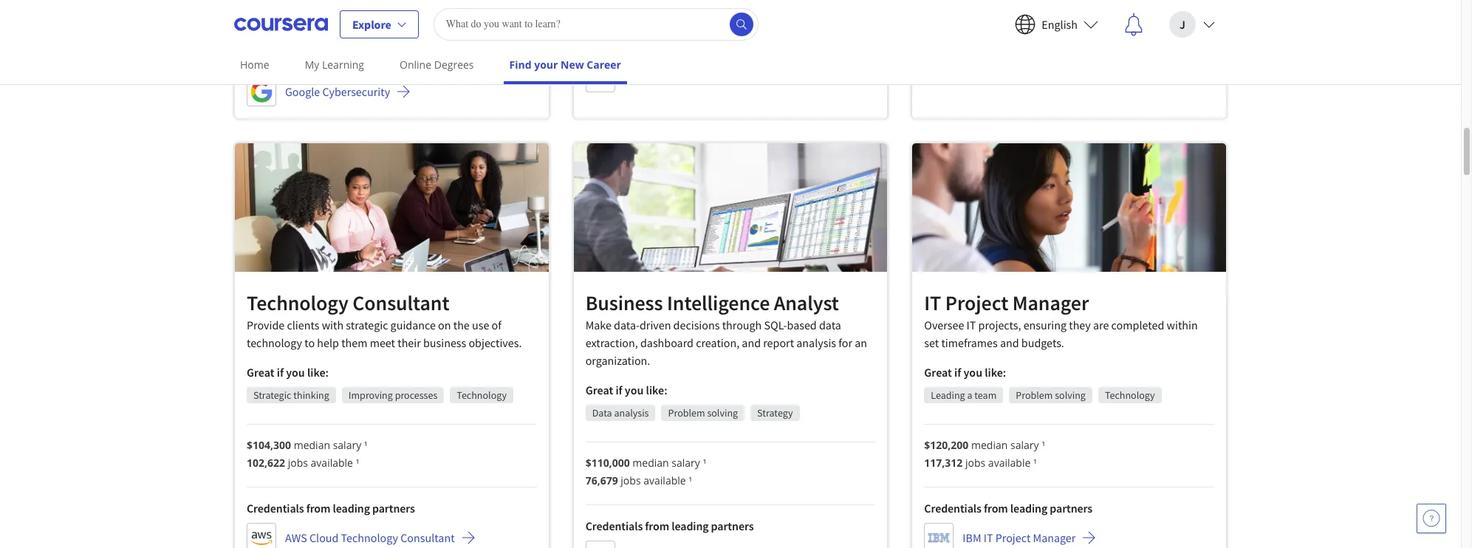 Task type: describe. For each thing, give the bounding box(es) containing it.
front- for meta
[[650, 35, 680, 49]]

salary for intelligence
[[672, 456, 700, 470]]

end for ibm
[[675, 70, 694, 85]]

great for it
[[924, 365, 952, 380]]

improving processes
[[349, 389, 438, 402]]

technology inside technology consultant provide clients with strategic guidance on the use of technology to help them meet their business objectives.
[[247, 290, 349, 316]]

team
[[975, 389, 997, 402]]

you for technology
[[286, 365, 305, 380]]

j button
[[1158, 0, 1227, 48]]

credentials from leading partners for it project manager
[[924, 501, 1093, 516]]

completed
[[1112, 318, 1165, 333]]

analyst for ibm
[[376, 49, 412, 64]]

career
[[587, 58, 621, 72]]

if for technology
[[277, 365, 284, 380]]

ibm front-end developer link
[[586, 63, 768, 92]]

102,622
[[247, 456, 285, 470]]

partners for business intelligence analyst
[[711, 519, 754, 534]]

they
[[1069, 318, 1091, 333]]

ensuring
[[1024, 318, 1067, 333]]

median for project
[[971, 438, 1008, 452]]

jobs for technology
[[288, 456, 308, 470]]

like: for intelligence
[[646, 383, 668, 398]]

coursera image
[[234, 12, 328, 36]]

leading
[[931, 389, 965, 402]]

credentials for it project manager
[[924, 501, 982, 516]]

analysis inside business intelligence analyst make data-driven decisions through sql-based data extraction, dashboard creation, and report analysis for an organization.
[[797, 336, 836, 350]]

extraction,
[[586, 336, 638, 350]]

to
[[305, 335, 315, 350]]

meta social media marketing
[[963, 35, 1103, 50]]

new
[[561, 58, 584, 72]]

your
[[534, 58, 558, 72]]

you for business
[[625, 383, 644, 398]]

social
[[989, 35, 1019, 50]]

find
[[509, 58, 532, 72]]

online
[[400, 58, 431, 72]]

it project manager oversee it projects, ensuring they are completed within set timeframes and budgets.
[[924, 290, 1198, 350]]

partners for it project manager
[[1050, 501, 1093, 516]]

great for technology
[[247, 365, 275, 380]]

manager inside ibm it project manager link
[[1033, 531, 1076, 545]]

data-
[[614, 318, 640, 333]]

meta social media marketing link
[[924, 28, 1124, 57]]

manager inside it project manager oversee it projects, ensuring they are completed within set timeframes and budgets.
[[1013, 290, 1089, 316]]

solving for manager
[[1055, 389, 1086, 402]]

partners for technology consultant
[[372, 501, 415, 516]]

leading for business intelligence analyst
[[672, 519, 709, 534]]

strategic thinking
[[253, 389, 329, 402]]

are
[[1093, 318, 1109, 333]]

for
[[839, 336, 853, 350]]

leading for it project manager
[[1011, 501, 1048, 516]]

ibm front-end developer
[[624, 70, 747, 85]]

my
[[305, 58, 319, 72]]

timeframes
[[942, 336, 998, 350]]

online degrees link
[[394, 48, 480, 81]]

the
[[453, 318, 470, 332]]

english button
[[1004, 0, 1110, 48]]

credentials from leading partners for technology consultant
[[247, 501, 415, 516]]

processes
[[395, 389, 438, 402]]

credentials from leading partners for business intelligence analyst
[[586, 519, 754, 534]]

$120,200
[[924, 438, 969, 452]]

jobs for business
[[621, 474, 641, 488]]

available for consultant
[[311, 456, 353, 470]]

creation,
[[696, 336, 740, 350]]

from for it project manager
[[984, 501, 1008, 516]]

business
[[586, 290, 663, 316]]

on
[[438, 318, 451, 332]]

median for intelligence
[[633, 456, 669, 470]]

$104,300
[[247, 438, 291, 452]]

end for meta
[[680, 35, 700, 49]]

cybersecurity for ibm
[[306, 49, 374, 64]]

online degrees
[[400, 58, 474, 72]]

an
[[855, 336, 867, 350]]

leading for technology consultant
[[333, 501, 370, 516]]

salary for consultant
[[333, 438, 361, 452]]

meet
[[370, 335, 395, 350]]

report
[[763, 336, 794, 350]]

problem solving for project
[[1016, 389, 1086, 402]]

if for business
[[616, 383, 623, 398]]

leading a team
[[931, 389, 997, 402]]

aws cloud technology consultant link
[[247, 523, 475, 548]]

degrees
[[434, 58, 474, 72]]

microsoft
[[285, 13, 331, 28]]

explore
[[352, 17, 391, 31]]

help center image
[[1423, 510, 1441, 527]]

learning
[[322, 58, 364, 72]]

provide
[[247, 318, 285, 332]]

guidance
[[391, 318, 436, 332]]

consultant inside technology consultant provide clients with strategic guidance on the use of technology to help them meet their business objectives.
[[353, 290, 450, 316]]

credentials from leading partners up social
[[924, 6, 1093, 20]]

technology consultant provide clients with strategic guidance on the use of technology to help them meet their business objectives.
[[247, 290, 522, 350]]

technology
[[247, 335, 302, 350]]

driven
[[640, 318, 671, 333]]

home
[[240, 58, 269, 72]]

if for it
[[955, 365, 961, 380]]

problem for project
[[1016, 389, 1053, 402]]

explore button
[[340, 10, 419, 38]]

find your new career
[[509, 58, 621, 72]]

cybersecurity for microsoft
[[333, 13, 401, 28]]

my learning link
[[299, 48, 370, 81]]

meta for meta front-end developer
[[624, 35, 648, 49]]

business
[[423, 335, 466, 350]]

my learning
[[305, 58, 364, 72]]

j
[[1180, 17, 1186, 31]]

ibm it project manager
[[963, 531, 1076, 545]]

make
[[586, 318, 612, 333]]

of
[[492, 318, 502, 332]]

ibm cybersecurity analyst
[[285, 49, 412, 64]]

their
[[398, 335, 421, 350]]

analyst for microsoft
[[403, 13, 439, 28]]

objectives.
[[469, 335, 522, 350]]



Task type: vqa. For each thing, say whether or not it's contained in the screenshot.
Technology inside the Technology Consultant Provide clients with strategic guidance on the use of technology to help them meet their business objectives.
yes



Task type: locate. For each thing, give the bounding box(es) containing it.
1 horizontal spatial solving
[[1055, 389, 1086, 402]]

improving
[[349, 389, 393, 402]]

you up data analysis
[[625, 383, 644, 398]]

1 horizontal spatial ibm
[[624, 70, 643, 85]]

dashboard
[[640, 336, 694, 350]]

0 horizontal spatial available
[[311, 456, 353, 470]]

end up ibm front-end developer at the top of page
[[680, 35, 700, 49]]

jobs right 102,622
[[288, 456, 308, 470]]

1 vertical spatial cybersecurity
[[306, 49, 374, 64]]

analyst up based
[[774, 290, 839, 316]]

like:
[[307, 365, 329, 380], [985, 365, 1006, 380], [646, 383, 668, 398]]

0 horizontal spatial great if you like:
[[247, 365, 329, 380]]

intelligence
[[667, 290, 770, 316]]

2 horizontal spatial available
[[988, 456, 1031, 470]]

if up "strategic"
[[277, 365, 284, 380]]

manager
[[1013, 290, 1089, 316], [1033, 531, 1076, 545]]

end inside meta front-end developer link
[[680, 35, 700, 49]]

like: up team
[[985, 365, 1006, 380]]

2 vertical spatial analyst
[[774, 290, 839, 316]]

developer for meta front-end developer
[[702, 35, 752, 49]]

$104,300 median salary ¹ 102,622 jobs available ¹
[[247, 438, 368, 470]]

from up ibm it project manager link
[[984, 501, 1008, 516]]

2 horizontal spatial great
[[924, 365, 952, 380]]

¹
[[364, 438, 368, 452], [1042, 438, 1045, 452], [356, 456, 359, 470], [703, 456, 707, 470], [1034, 456, 1037, 470], [689, 474, 692, 488]]

strategic
[[346, 318, 388, 332]]

problem solving
[[1016, 389, 1086, 402], [668, 406, 738, 420]]

consultant
[[353, 290, 450, 316], [401, 530, 455, 545]]

microsoft cybersecurity analyst
[[285, 13, 439, 28]]

1 vertical spatial developer
[[696, 70, 747, 85]]

based
[[787, 318, 817, 333]]

jobs inside $110,000 median salary ¹ 76,679 jobs available ¹
[[621, 474, 641, 488]]

great if you like: up the leading a team
[[924, 365, 1006, 380]]

and down through
[[742, 336, 761, 350]]

strategic
[[253, 389, 291, 402]]

business intelligence analyst make data-driven decisions through sql-based data extraction, dashboard creation, and report analysis for an organization.
[[586, 290, 867, 368]]

and inside it project manager oversee it projects, ensuring they are completed within set timeframes and budgets.
[[1000, 336, 1019, 350]]

meta inside "link"
[[963, 35, 987, 50]]

and inside business intelligence analyst make data-driven decisions through sql-based data extraction, dashboard creation, and report analysis for an organization.
[[742, 336, 761, 350]]

data analysis
[[592, 406, 649, 420]]

meta front-end developer link
[[586, 27, 773, 57]]

median inside $120,200 median salary ¹ 117,312 jobs available ¹
[[971, 438, 1008, 452]]

analyst down the explore dropdown button
[[376, 49, 412, 64]]

jobs
[[288, 456, 308, 470], [966, 456, 986, 470], [621, 474, 641, 488]]

oversee
[[924, 318, 964, 333]]

1 horizontal spatial problem
[[1016, 389, 1053, 402]]

1 horizontal spatial meta
[[963, 35, 987, 50]]

analysis down data
[[797, 336, 836, 350]]

meta up the ibm front-end developer link
[[624, 35, 648, 49]]

0 vertical spatial ibm
[[285, 49, 304, 64]]

technology up the clients
[[247, 290, 349, 316]]

great if you like: for it
[[924, 365, 1006, 380]]

strategy
[[757, 406, 793, 420]]

What do you want to learn? text field
[[433, 8, 759, 40]]

like: for project
[[985, 365, 1006, 380]]

a
[[967, 389, 973, 402]]

you up strategic thinking
[[286, 365, 305, 380]]

leading up the ibm it project manager
[[1011, 501, 1048, 516]]

analyst inside business intelligence analyst make data-driven decisions through sql-based data extraction, dashboard creation, and report analysis for an organization.
[[774, 290, 839, 316]]

2 horizontal spatial it
[[984, 531, 993, 545]]

1 horizontal spatial you
[[625, 383, 644, 398]]

0 vertical spatial front-
[[650, 35, 680, 49]]

1 vertical spatial problem
[[668, 406, 705, 420]]

2 vertical spatial it
[[984, 531, 993, 545]]

it
[[924, 290, 941, 316], [967, 318, 976, 333], [984, 531, 993, 545]]

jobs inside $120,200 median salary ¹ 117,312 jobs available ¹
[[966, 456, 986, 470]]

solving down budgets.
[[1055, 389, 1086, 402]]

use
[[472, 318, 489, 332]]

front- down meta front-end developer link
[[645, 70, 675, 85]]

from up social
[[984, 6, 1008, 20]]

0 vertical spatial project
[[945, 290, 1009, 316]]

great up "strategic"
[[247, 365, 275, 380]]

leading
[[672, 5, 709, 20], [1011, 6, 1048, 20], [333, 501, 370, 516], [1011, 501, 1048, 516], [672, 519, 709, 534]]

technology down completed
[[1105, 389, 1155, 402]]

leading down $110,000 median salary ¹ 76,679 jobs available ¹
[[672, 519, 709, 534]]

clients
[[287, 318, 319, 332]]

available for project
[[988, 456, 1031, 470]]

0 horizontal spatial it
[[924, 290, 941, 316]]

problem solving down budgets.
[[1016, 389, 1086, 402]]

available inside $120,200 median salary ¹ 117,312 jobs available ¹
[[988, 456, 1031, 470]]

credentials from leading partners up cloud on the bottom left of the page
[[247, 501, 415, 516]]

1 horizontal spatial salary
[[672, 456, 700, 470]]

2 horizontal spatial if
[[955, 365, 961, 380]]

great
[[247, 365, 275, 380], [924, 365, 952, 380], [586, 383, 613, 398]]

1 horizontal spatial available
[[644, 474, 686, 488]]

1 vertical spatial consultant
[[401, 530, 455, 545]]

$110,000
[[586, 456, 630, 470]]

solving left 'strategy'
[[707, 406, 738, 420]]

jobs inside $104,300 median salary ¹ 102,622 jobs available ¹
[[288, 456, 308, 470]]

great for business
[[586, 383, 613, 398]]

0 horizontal spatial if
[[277, 365, 284, 380]]

1 horizontal spatial and
[[1000, 336, 1019, 350]]

you for it
[[964, 365, 983, 380]]

76,679
[[586, 474, 618, 488]]

like: for consultant
[[307, 365, 329, 380]]

from for business intelligence analyst
[[645, 519, 669, 534]]

2 vertical spatial ibm
[[963, 531, 982, 545]]

great if you like: for business
[[586, 383, 668, 398]]

1 vertical spatial project
[[996, 531, 1031, 545]]

them
[[341, 335, 368, 350]]

developer
[[702, 35, 752, 49], [696, 70, 747, 85]]

0 horizontal spatial problem
[[668, 406, 705, 420]]

0 vertical spatial analyst
[[403, 13, 439, 28]]

0 vertical spatial cybersecurity
[[333, 13, 401, 28]]

front- for ibm
[[645, 70, 675, 85]]

available right 102,622
[[311, 456, 353, 470]]

1 vertical spatial problem solving
[[668, 406, 738, 420]]

1 vertical spatial solving
[[707, 406, 738, 420]]

jobs for it
[[966, 456, 986, 470]]

ibm
[[285, 49, 304, 64], [624, 70, 643, 85], [963, 531, 982, 545]]

2 horizontal spatial jobs
[[966, 456, 986, 470]]

problem solving for intelligence
[[668, 406, 738, 420]]

problem solving down creation,
[[668, 406, 738, 420]]

if up data analysis
[[616, 383, 623, 398]]

0 vertical spatial solving
[[1055, 389, 1086, 402]]

projects,
[[979, 318, 1021, 333]]

salary for project
[[1011, 438, 1039, 452]]

available right 117,312
[[988, 456, 1031, 470]]

problem for intelligence
[[668, 406, 705, 420]]

it inside ibm it project manager link
[[984, 531, 993, 545]]

cloud
[[309, 530, 339, 545]]

ibm for ibm it project manager
[[963, 531, 982, 545]]

front- inside meta front-end developer link
[[650, 35, 680, 49]]

leading up meta social media marketing
[[1011, 6, 1048, 20]]

median right $104,300
[[294, 438, 330, 452]]

0 horizontal spatial and
[[742, 336, 761, 350]]

developer up ibm front-end developer at the top of page
[[702, 35, 752, 49]]

credentials from leading partners up ibm it project manager link
[[924, 501, 1093, 516]]

within
[[1167, 318, 1198, 333]]

0 vertical spatial end
[[680, 35, 700, 49]]

front-
[[650, 35, 680, 49], [645, 70, 675, 85]]

1 vertical spatial ibm
[[624, 70, 643, 85]]

like: up 'thinking'
[[307, 365, 329, 380]]

1 vertical spatial analyst
[[376, 49, 412, 64]]

median inside $104,300 median salary ¹ 102,622 jobs available ¹
[[294, 438, 330, 452]]

english
[[1042, 17, 1078, 31]]

problem
[[1016, 389, 1053, 402], [668, 406, 705, 420]]

front- inside the ibm front-end developer link
[[645, 70, 675, 85]]

technology right cloud on the bottom left of the page
[[341, 530, 398, 545]]

data
[[592, 406, 612, 420]]

0 horizontal spatial great
[[247, 365, 275, 380]]

1 horizontal spatial median
[[633, 456, 669, 470]]

data
[[819, 318, 841, 333]]

home link
[[234, 48, 275, 81]]

median right the $120,200
[[971, 438, 1008, 452]]

median right $110,000
[[633, 456, 669, 470]]

and down projects, at the right bottom of page
[[1000, 336, 1019, 350]]

2 horizontal spatial salary
[[1011, 438, 1039, 452]]

0 horizontal spatial meta
[[624, 35, 648, 49]]

leading up "meta front-end developer"
[[672, 5, 709, 20]]

aws
[[285, 530, 307, 545]]

$120,200 median salary ¹ 117,312 jobs available ¹
[[924, 438, 1045, 470]]

problem right team
[[1016, 389, 1053, 402]]

2 and from the left
[[1000, 336, 1019, 350]]

0 horizontal spatial like:
[[307, 365, 329, 380]]

jobs right 117,312
[[966, 456, 986, 470]]

meta
[[624, 35, 648, 49], [963, 35, 987, 50]]

2 horizontal spatial like:
[[985, 365, 1006, 380]]

credentials
[[586, 5, 643, 20], [924, 6, 982, 20], [247, 501, 304, 516], [924, 501, 982, 516], [586, 519, 643, 534]]

credentials for business intelligence analyst
[[586, 519, 643, 534]]

0 vertical spatial problem
[[1016, 389, 1053, 402]]

solving
[[1055, 389, 1086, 402], [707, 406, 738, 420]]

1 vertical spatial end
[[675, 70, 694, 85]]

meta front-end developer
[[624, 35, 752, 49]]

from for technology consultant
[[306, 501, 331, 516]]

end
[[680, 35, 700, 49], [675, 70, 694, 85]]

if up the leading a team
[[955, 365, 961, 380]]

leading up aws cloud technology consultant link
[[333, 501, 370, 516]]

project inside it project manager oversee it projects, ensuring they are completed within set timeframes and budgets.
[[945, 290, 1009, 316]]

end inside the ibm front-end developer link
[[675, 70, 694, 85]]

analyst up online
[[403, 13, 439, 28]]

0 horizontal spatial ibm
[[285, 49, 304, 64]]

analysis
[[797, 336, 836, 350], [614, 406, 649, 420]]

117,312
[[924, 456, 963, 470]]

from
[[645, 5, 669, 20], [984, 6, 1008, 20], [306, 501, 331, 516], [984, 501, 1008, 516], [645, 519, 669, 534]]

analyst for business
[[774, 290, 839, 316]]

developer down "meta front-end developer"
[[696, 70, 747, 85]]

budgets.
[[1022, 336, 1064, 350]]

help
[[317, 335, 339, 350]]

decisions
[[673, 318, 720, 333]]

salary inside $104,300 median salary ¹ 102,622 jobs available ¹
[[333, 438, 361, 452]]

1 horizontal spatial great if you like:
[[586, 383, 668, 398]]

solving for analyst
[[707, 406, 738, 420]]

if
[[277, 365, 284, 380], [955, 365, 961, 380], [616, 383, 623, 398]]

2 horizontal spatial ibm
[[963, 531, 982, 545]]

0 vertical spatial problem solving
[[1016, 389, 1086, 402]]

you up a
[[964, 365, 983, 380]]

technology down objectives.
[[457, 389, 507, 402]]

0 vertical spatial developer
[[702, 35, 752, 49]]

end down "meta front-end developer"
[[675, 70, 694, 85]]

2 vertical spatial cybersecurity
[[322, 84, 390, 99]]

median for consultant
[[294, 438, 330, 452]]

1 horizontal spatial if
[[616, 383, 623, 398]]

ibm for ibm cybersecurity analyst
[[285, 49, 304, 64]]

2 horizontal spatial great if you like:
[[924, 365, 1006, 380]]

with
[[322, 318, 344, 332]]

sql-
[[764, 318, 787, 333]]

meta for meta social media marketing
[[963, 35, 987, 50]]

1 horizontal spatial analysis
[[797, 336, 836, 350]]

through
[[722, 318, 762, 333]]

great if you like: for technology
[[247, 365, 329, 380]]

1 horizontal spatial problem solving
[[1016, 389, 1086, 402]]

0 vertical spatial manager
[[1013, 290, 1089, 316]]

0 vertical spatial consultant
[[353, 290, 450, 316]]

salary inside $120,200 median salary ¹ 117,312 jobs available ¹
[[1011, 438, 1039, 452]]

and
[[742, 336, 761, 350], [1000, 336, 1019, 350]]

analyst
[[403, 13, 439, 28], [376, 49, 412, 64], [774, 290, 839, 316]]

google cybersecurity link
[[247, 77, 411, 106]]

available inside $104,300 median salary ¹ 102,622 jobs available ¹
[[311, 456, 353, 470]]

available right 76,679
[[644, 474, 686, 488]]

1 vertical spatial it
[[967, 318, 976, 333]]

0 vertical spatial analysis
[[797, 336, 836, 350]]

1 horizontal spatial it
[[967, 318, 976, 333]]

median inside $110,000 median salary ¹ 76,679 jobs available ¹
[[633, 456, 669, 470]]

project inside ibm it project manager link
[[996, 531, 1031, 545]]

microsoft cybersecurity analyst link
[[247, 6, 460, 36]]

0 horizontal spatial median
[[294, 438, 330, 452]]

0 horizontal spatial problem solving
[[668, 406, 738, 420]]

1 vertical spatial analysis
[[614, 406, 649, 420]]

0 horizontal spatial jobs
[[288, 456, 308, 470]]

marketing
[[1054, 35, 1103, 50]]

cybersecurity
[[333, 13, 401, 28], [306, 49, 374, 64], [322, 84, 390, 99]]

great if you like: up strategic thinking
[[247, 365, 329, 380]]

ibm for ibm front-end developer
[[624, 70, 643, 85]]

like: up data analysis
[[646, 383, 668, 398]]

front- up the ibm front-end developer link
[[650, 35, 680, 49]]

great if you like: up data analysis
[[586, 383, 668, 398]]

0 horizontal spatial salary
[[333, 438, 361, 452]]

from up cloud on the bottom left of the page
[[306, 501, 331, 516]]

google
[[285, 84, 320, 99]]

1 vertical spatial manager
[[1033, 531, 1076, 545]]

credentials from leading partners down $110,000 median salary ¹ 76,679 jobs available ¹
[[586, 519, 754, 534]]

available for intelligence
[[644, 474, 686, 488]]

$110,000 median salary ¹ 76,679 jobs available ¹
[[586, 456, 707, 488]]

2 horizontal spatial you
[[964, 365, 983, 380]]

problem right data analysis
[[668, 406, 705, 420]]

0 horizontal spatial solving
[[707, 406, 738, 420]]

0 vertical spatial it
[[924, 290, 941, 316]]

credentials from leading partners up meta front-end developer link
[[586, 5, 754, 20]]

technology
[[247, 290, 349, 316], [457, 389, 507, 402], [1105, 389, 1155, 402], [341, 530, 398, 545]]

jobs right 76,679
[[621, 474, 641, 488]]

1 horizontal spatial great
[[586, 383, 613, 398]]

meta left social
[[963, 35, 987, 50]]

thinking
[[293, 389, 329, 402]]

from down $110,000 median salary ¹ 76,679 jobs available ¹
[[645, 519, 669, 534]]

available inside $110,000 median salary ¹ 76,679 jobs available ¹
[[644, 474, 686, 488]]

developer for ibm front-end developer
[[696, 70, 747, 85]]

1 and from the left
[[742, 336, 761, 350]]

partners
[[711, 5, 754, 20], [1050, 6, 1093, 20], [372, 501, 415, 516], [1050, 501, 1093, 516], [711, 519, 754, 534]]

salary inside $110,000 median salary ¹ 76,679 jobs available ¹
[[672, 456, 700, 470]]

None search field
[[433, 8, 759, 40]]

2 horizontal spatial median
[[971, 438, 1008, 452]]

credentials for technology consultant
[[247, 501, 304, 516]]

ibm it project manager link
[[924, 523, 1097, 548]]

1 horizontal spatial jobs
[[621, 474, 641, 488]]

great up leading
[[924, 365, 952, 380]]

cybersecurity for google
[[322, 84, 390, 99]]

media
[[1022, 35, 1052, 50]]

1 horizontal spatial like:
[[646, 383, 668, 398]]

0 horizontal spatial analysis
[[614, 406, 649, 420]]

great up data
[[586, 383, 613, 398]]

from up meta front-end developer link
[[645, 5, 669, 20]]

1 vertical spatial front-
[[645, 70, 675, 85]]

analysis right data
[[614, 406, 649, 420]]

0 horizontal spatial you
[[286, 365, 305, 380]]



